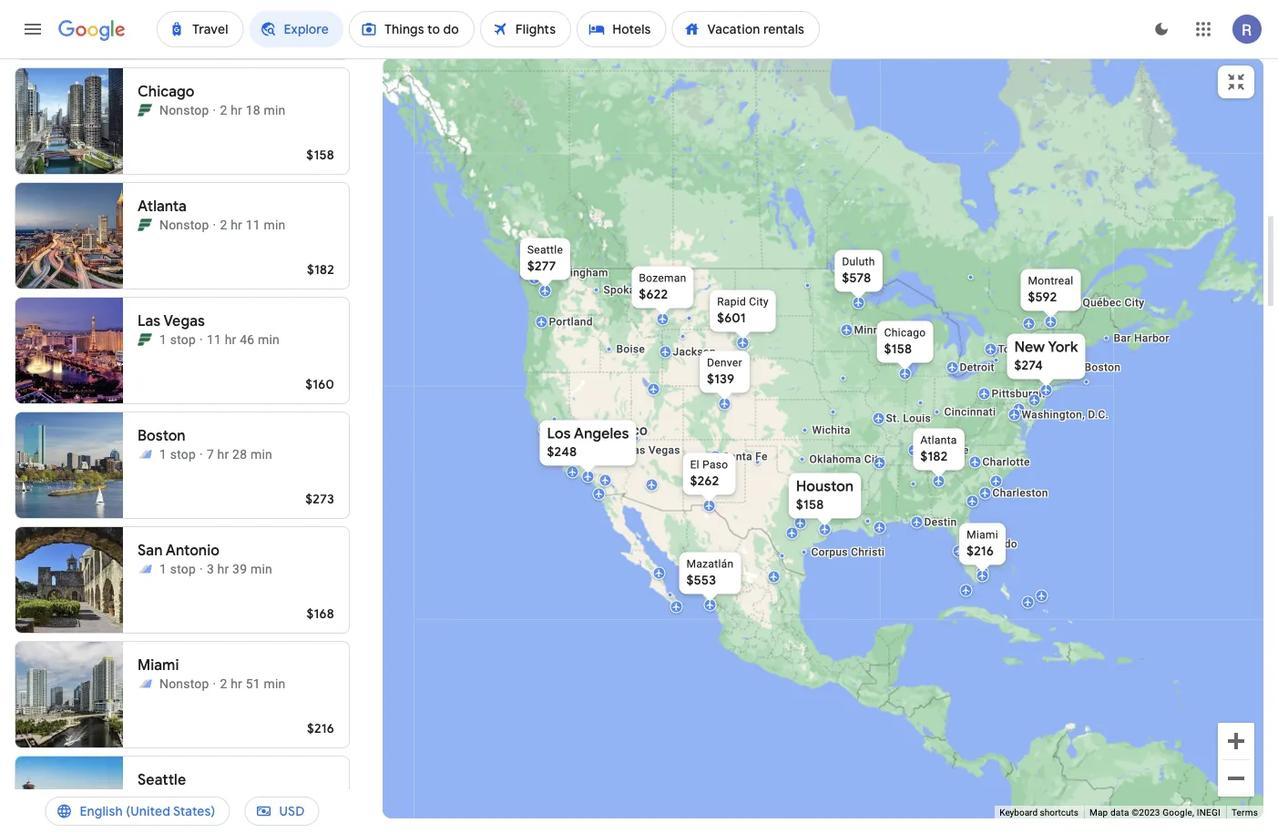 Task type: describe. For each thing, give the bounding box(es) containing it.
map
[[1090, 808, 1108, 819]]

$182 inside the atlanta $182
[[920, 449, 948, 465]]

english (united states) button
[[45, 790, 230, 834]]

min for 13 hr 1 min
[[250, 791, 272, 806]]

usd button
[[245, 790, 319, 834]]

miami for miami
[[138, 656, 179, 675]]

d.c.
[[1088, 409, 1109, 421]]

1 for las vegas
[[159, 332, 167, 347]]

montreal $592
[[1028, 275, 1074, 306]]

 image for chicago
[[213, 101, 216, 119]]

nonstop for miami
[[159, 676, 209, 691]]

map data ©2023 google, inegi
[[1090, 808, 1221, 819]]

158 US dollars text field
[[796, 497, 824, 513]]

destin
[[924, 516, 957, 529]]

168 US dollars text field
[[307, 606, 334, 622]]

2 hr 11 min
[[220, 217, 286, 232]]

angeles
[[574, 425, 629, 443]]

stop for boston
[[170, 447, 196, 462]]

louis
[[903, 412, 931, 425]]

min for 11 hr 46 min
[[258, 332, 280, 347]]

(united
[[126, 804, 170, 820]]

map region
[[181, 0, 1278, 834]]

1 vertical spatial boston
[[138, 427, 186, 445]]

york
[[1048, 338, 1078, 357]]

hr for 46
[[225, 332, 236, 347]]

$168
[[307, 606, 334, 622]]

québec
[[1083, 297, 1122, 309]]

$592
[[1028, 289, 1057, 306]]

keyboard shortcuts button
[[1000, 807, 1079, 820]]

1 stop for seattle
[[159, 791, 196, 806]]

0 vertical spatial $182
[[307, 261, 334, 278]]

nashville
[[922, 444, 969, 457]]

216 US dollars text field
[[967, 543, 994, 560]]

0 horizontal spatial $158
[[306, 147, 334, 163]]

boise
[[616, 343, 645, 356]]

usd
[[279, 804, 305, 820]]

11 hr 46 min
[[207, 332, 280, 347]]

bozeman
[[639, 272, 687, 285]]

city for rapid city $601
[[749, 296, 769, 308]]

1 for san antonio
[[159, 562, 167, 577]]

mazatlán
[[687, 558, 734, 571]]

274 US dollars text field
[[1014, 358, 1043, 374]]

portland
[[549, 316, 593, 328]]

2 for chicago
[[220, 102, 227, 118]]

google,
[[1163, 808, 1195, 819]]

3 hr 39 min
[[207, 562, 272, 577]]

bellingham
[[551, 266, 608, 279]]

boston inside map region
[[1085, 361, 1121, 374]]

3
[[207, 562, 214, 577]]

601 US dollars text field
[[717, 310, 746, 327]]

$158 for houston
[[796, 497, 824, 513]]

chicago for chicago $158
[[884, 327, 926, 339]]

st. louis
[[886, 412, 931, 425]]

chicago $158
[[884, 327, 926, 358]]

houston
[[796, 477, 854, 496]]

0 horizontal spatial $216
[[307, 721, 334, 737]]

$277
[[527, 258, 556, 275]]

$273
[[305, 491, 334, 507]]

stop for san antonio
[[170, 562, 196, 577]]

$622
[[639, 287, 668, 303]]

28
[[232, 447, 247, 462]]

frontier and spirit image for boston
[[138, 447, 152, 462]]

denver
[[707, 357, 742, 369]]

oklahoma city
[[809, 453, 884, 466]]

51
[[246, 676, 260, 691]]

data
[[1111, 808, 1129, 819]]

minneapolis
[[854, 324, 917, 337]]

2 for miami
[[220, 676, 227, 691]]

city for oklahoma city
[[864, 453, 884, 466]]

$274
[[1014, 358, 1043, 374]]

atlanta for atlanta
[[138, 197, 187, 216]]

states)
[[173, 804, 215, 820]]

san francisco
[[553, 422, 648, 439]]

duluth $578
[[842, 256, 875, 287]]

seattle for seattle $277
[[527, 244, 563, 256]]

1 stop for san antonio
[[159, 562, 196, 577]]

spokane
[[604, 284, 648, 297]]

cincinnati
[[944, 406, 996, 419]]

158 US dollars text field
[[306, 147, 334, 163]]

13 hr 1 min
[[207, 791, 272, 806]]

el
[[690, 459, 700, 471]]

7
[[207, 447, 214, 462]]

keyboard
[[1000, 808, 1038, 819]]

248 US dollars text field
[[547, 444, 577, 461]]

578 US dollars text field
[[842, 270, 871, 287]]

duluth
[[842, 256, 875, 268]]

city for québec city
[[1125, 297, 1145, 309]]

charleston
[[993, 487, 1048, 500]]

jackson
[[673, 346, 716, 358]]

160 US dollars text field
[[305, 376, 334, 393]]

$601
[[717, 310, 746, 327]]

262 US dollars text field
[[690, 473, 719, 490]]

seattle $277
[[527, 244, 563, 275]]

san for san francisco
[[553, 422, 578, 439]]

oklahoma
[[809, 453, 861, 466]]

0 horizontal spatial 11
[[207, 332, 221, 347]]

charlotte
[[983, 456, 1030, 469]]

nonstop for atlanta
[[159, 217, 209, 232]]

1 stop for las vegas
[[159, 332, 196, 347]]

pittsburgh
[[992, 388, 1045, 400]]

$139
[[707, 371, 735, 388]]

los angeles $248
[[547, 425, 629, 461]]

rapid city $601
[[717, 296, 769, 327]]

$216 inside "miami $216"
[[967, 543, 994, 560]]

atlanta $182
[[920, 434, 957, 465]]

frontier and spirit image
[[138, 677, 152, 691]]

216 US dollars text field
[[307, 721, 334, 737]]

hr for 1
[[225, 791, 236, 806]]

592 US dollars text field
[[1028, 289, 1057, 306]]

santa fe
[[723, 451, 768, 463]]

english
[[80, 804, 123, 820]]

el paso $262
[[690, 459, 728, 490]]

273 US dollars text field
[[305, 491, 334, 507]]

min for 2 hr 51 min
[[264, 676, 286, 691]]

frontier and spirit image for seattle
[[138, 792, 152, 806]]

terms
[[1232, 808, 1258, 819]]

san for san antonio
[[138, 542, 163, 560]]

mazatlán $553
[[687, 558, 734, 589]]



Task type: vqa. For each thing, say whether or not it's contained in the screenshot.
Actions for 210 Massachusetts Ave region
no



Task type: locate. For each thing, give the bounding box(es) containing it.
3 2 from the top
[[220, 676, 227, 691]]

2 vertical spatial $158
[[796, 497, 824, 513]]

1 vertical spatial 2
[[220, 217, 227, 232]]

$216
[[967, 543, 994, 560], [307, 721, 334, 737]]

 image
[[213, 675, 216, 693]]

hr for 28
[[217, 447, 229, 462]]

2  image from the top
[[213, 216, 216, 234]]

0 vertical spatial $216
[[967, 543, 994, 560]]

frontier and spirit image
[[138, 447, 152, 462], [138, 792, 152, 806]]

 image left 2 hr 11 min on the top
[[213, 216, 216, 234]]

1 frontier image from the top
[[138, 218, 152, 232]]

1 vertical spatial frontier image
[[138, 333, 152, 347]]

corpus christi
[[811, 546, 885, 559]]

0 horizontal spatial city
[[749, 296, 769, 308]]

stop for seattle
[[170, 791, 196, 806]]

san
[[553, 422, 578, 439], [138, 542, 163, 560]]

1 for boston
[[159, 447, 167, 462]]

change appearance image
[[1140, 7, 1183, 51]]

2 2 from the top
[[220, 217, 227, 232]]

1 horizontal spatial san
[[553, 422, 578, 439]]

1 left 7
[[159, 447, 167, 462]]

$182
[[307, 261, 334, 278], [920, 449, 948, 465]]

$158 inside houston $158
[[796, 497, 824, 513]]

city right the québec
[[1125, 297, 1145, 309]]

1 horizontal spatial $216
[[967, 543, 994, 560]]

miami
[[967, 529, 998, 542], [138, 656, 179, 675]]

1 vertical spatial  image
[[213, 216, 216, 234]]

1 vertical spatial chicago
[[884, 327, 926, 339]]

san antonio
[[138, 542, 220, 560]]

boston
[[1085, 361, 1121, 374], [138, 427, 186, 445]]

0 horizontal spatial chicago
[[138, 82, 195, 101]]

0 vertical spatial $158
[[306, 147, 334, 163]]

553 US dollars text field
[[687, 573, 716, 589]]

0 vertical spatial nonstop
[[159, 102, 209, 118]]

hr
[[231, 102, 242, 118], [231, 217, 242, 232], [225, 332, 236, 347], [217, 447, 229, 462], [217, 562, 229, 577], [231, 676, 242, 691], [225, 791, 236, 806]]

1 frontier and spirit image from the top
[[138, 447, 152, 462]]

182 US dollars text field
[[920, 449, 948, 465]]

18
[[246, 102, 260, 118]]

loading results progress bar
[[0, 58, 1278, 62]]

$553
[[687, 573, 716, 589]]

rapid
[[717, 296, 746, 308]]

©2023
[[1132, 808, 1160, 819]]

1 horizontal spatial las vegas
[[627, 444, 680, 457]]

0 horizontal spatial miami
[[138, 656, 179, 675]]

0 vertical spatial atlanta
[[138, 197, 187, 216]]

paso
[[703, 459, 728, 471]]

0 vertical spatial  image
[[213, 101, 216, 119]]

chicago inside map region
[[884, 327, 926, 339]]

0 horizontal spatial las
[[138, 312, 161, 331]]

1 vertical spatial atlanta
[[920, 434, 957, 447]]

$158 for chicago
[[884, 341, 912, 358]]

min for 2 hr 18 min
[[264, 102, 286, 118]]

english (united states)
[[80, 804, 215, 820]]

0 horizontal spatial las vegas
[[138, 312, 205, 331]]

chicago up frontier image
[[138, 82, 195, 101]]

nonstop left 2 hr 11 min on the top
[[159, 217, 209, 232]]

miami up $216 text box
[[967, 529, 998, 542]]

277 US dollars text field
[[527, 258, 556, 275]]

montreal
[[1028, 275, 1074, 287]]

2 horizontal spatial $158
[[884, 341, 912, 358]]

denver $139
[[707, 357, 742, 388]]

2 1 stop from the top
[[159, 447, 196, 462]]

2 for atlanta
[[220, 217, 227, 232]]

$262
[[690, 473, 719, 490]]

1 2 from the top
[[220, 102, 227, 118]]

nonstop right frontier image
[[159, 102, 209, 118]]

stop for las vegas
[[170, 332, 196, 347]]

$578
[[842, 270, 871, 287]]

 image
[[213, 101, 216, 119], [213, 216, 216, 234]]

1 right american and united "image" at the bottom of the page
[[159, 562, 167, 577]]

american and united image
[[138, 562, 152, 577]]

1 vertical spatial nonstop
[[159, 217, 209, 232]]

3 nonstop from the top
[[159, 676, 209, 691]]

1 vertical spatial frontier and spirit image
[[138, 792, 152, 806]]

bar harbor
[[1114, 332, 1170, 345]]

 image left 2 hr 18 min
[[213, 101, 216, 119]]

chicago
[[138, 82, 195, 101], [884, 327, 926, 339]]

seattle up 277 us dollars text box
[[527, 244, 563, 256]]

stop left 13
[[170, 791, 196, 806]]

min for 7 hr 28 min
[[250, 447, 272, 462]]

3 stop from the top
[[170, 562, 196, 577]]

158 US dollars text field
[[884, 341, 912, 358]]

0 horizontal spatial atlanta
[[138, 197, 187, 216]]

vegas inside map region
[[649, 444, 680, 457]]

1 1 stop from the top
[[159, 332, 196, 347]]

frontier and spirit image left 7
[[138, 447, 152, 462]]

orlando
[[977, 538, 1018, 551]]

2 frontier and spirit image from the top
[[138, 792, 152, 806]]

1 horizontal spatial 11
[[246, 217, 260, 232]]

fe
[[755, 451, 768, 463]]

13
[[207, 791, 221, 806]]

1 nonstop from the top
[[159, 102, 209, 118]]

san inside map region
[[553, 422, 578, 439]]

1 stop left 13
[[159, 791, 196, 806]]

seattle up (united
[[138, 771, 186, 790]]

622 US dollars text field
[[639, 287, 668, 303]]

1 horizontal spatial boston
[[1085, 361, 1121, 374]]

1 stop for boston
[[159, 447, 196, 462]]

stop left 7
[[170, 447, 196, 462]]

chicago for chicago
[[138, 82, 195, 101]]

las inside map region
[[627, 444, 646, 457]]

1 left '11 hr 46 min'
[[159, 332, 167, 347]]

toronto
[[998, 343, 1037, 356]]

2 nonstop from the top
[[159, 217, 209, 232]]

washington, d.c.
[[1022, 409, 1109, 421]]

0 horizontal spatial vegas
[[163, 312, 205, 331]]

46
[[240, 332, 254, 347]]

1 stop down san antonio
[[159, 562, 196, 577]]

1 horizontal spatial atlanta
[[920, 434, 957, 447]]

christi
[[851, 546, 885, 559]]

1 vertical spatial las
[[627, 444, 646, 457]]

min for 2 hr 11 min
[[264, 217, 286, 232]]

nonstop for chicago
[[159, 102, 209, 118]]

city
[[749, 296, 769, 308], [1125, 297, 1145, 309], [864, 453, 884, 466]]

stop
[[170, 332, 196, 347], [170, 447, 196, 462], [170, 562, 196, 577], [170, 791, 196, 806]]

2 vertical spatial 2
[[220, 676, 227, 691]]

hr for 51
[[231, 676, 242, 691]]

min for 3 hr 39 min
[[250, 562, 272, 577]]

city inside rapid city $601
[[749, 296, 769, 308]]

0 vertical spatial boston
[[1085, 361, 1121, 374]]

terms link
[[1232, 808, 1258, 819]]

frontier image
[[138, 218, 152, 232], [138, 333, 152, 347]]

0 vertical spatial las vegas
[[138, 312, 205, 331]]

inegi
[[1197, 808, 1221, 819]]

washington,
[[1022, 409, 1085, 421]]

1 horizontal spatial seattle
[[527, 244, 563, 256]]

atlanta
[[138, 197, 187, 216], [920, 434, 957, 447]]

 image for atlanta
[[213, 216, 216, 234]]

city right oklahoma
[[864, 453, 884, 466]]

182 US dollars text field
[[307, 261, 334, 278]]

0 horizontal spatial boston
[[138, 427, 186, 445]]

atlanta for atlanta $182
[[920, 434, 957, 447]]

new
[[1014, 338, 1045, 357]]

4 1 stop from the top
[[159, 791, 196, 806]]

1 horizontal spatial $158
[[796, 497, 824, 513]]

frontier image for atlanta
[[138, 218, 152, 232]]

1 right 13
[[240, 791, 247, 806]]

1 left states)
[[159, 791, 167, 806]]

1 horizontal spatial city
[[864, 453, 884, 466]]

houston $158
[[796, 477, 854, 513]]

seattle for seattle
[[138, 771, 186, 790]]

min
[[264, 102, 286, 118], [264, 217, 286, 232], [258, 332, 280, 347], [250, 447, 272, 462], [250, 562, 272, 577], [264, 676, 286, 691], [250, 791, 272, 806]]

1 vertical spatial 11
[[207, 332, 221, 347]]

nonstop right frontier and spirit image
[[159, 676, 209, 691]]

san up american and united "image" at the bottom of the page
[[138, 542, 163, 560]]

$160
[[305, 376, 334, 393]]

2 hr 18 min
[[220, 102, 286, 118]]

0 vertical spatial miami
[[967, 529, 998, 542]]

view smaller map image
[[1225, 71, 1247, 93]]

hr for 39
[[217, 562, 229, 577]]

new york $274
[[1014, 338, 1078, 374]]

0 horizontal spatial $182
[[307, 261, 334, 278]]

1 horizontal spatial miami
[[967, 529, 998, 542]]

1 for seattle
[[159, 791, 167, 806]]

frontier and spirit image right "english" on the bottom left of the page
[[138, 792, 152, 806]]

1  image from the top
[[213, 101, 216, 119]]

2 horizontal spatial city
[[1125, 297, 1145, 309]]

2 frontier image from the top
[[138, 333, 152, 347]]

main menu image
[[22, 18, 44, 40]]

1 horizontal spatial $182
[[920, 449, 948, 465]]

3 1 stop from the top
[[159, 562, 196, 577]]

san up 248 us dollars text field
[[553, 422, 578, 439]]

2 vertical spatial nonstop
[[159, 676, 209, 691]]

1 vertical spatial vegas
[[649, 444, 680, 457]]

chicago up $158 text field
[[884, 327, 926, 339]]

0 vertical spatial frontier and spirit image
[[138, 447, 152, 462]]

stop left '11 hr 46 min'
[[170, 332, 196, 347]]

0 vertical spatial san
[[553, 422, 578, 439]]

1 stop left '11 hr 46 min'
[[159, 332, 196, 347]]

0 vertical spatial 2
[[220, 102, 227, 118]]

0 vertical spatial frontier image
[[138, 218, 152, 232]]

hr for 18
[[231, 102, 242, 118]]

$248
[[547, 444, 577, 461]]

0 vertical spatial las
[[138, 312, 161, 331]]

1 vertical spatial seattle
[[138, 771, 186, 790]]

2 hr 51 min
[[220, 676, 286, 691]]

1 horizontal spatial vegas
[[649, 444, 680, 457]]

1 stop left 7
[[159, 447, 196, 462]]

0 vertical spatial seattle
[[527, 244, 563, 256]]

québec city
[[1083, 297, 1145, 309]]

11
[[246, 217, 260, 232], [207, 332, 221, 347]]

los
[[547, 425, 571, 443]]

1 vertical spatial $158
[[884, 341, 912, 358]]

1 horizontal spatial las
[[627, 444, 646, 457]]

shortcuts
[[1040, 808, 1079, 819]]

1 horizontal spatial chicago
[[884, 327, 926, 339]]

miami $216
[[967, 529, 998, 560]]

4 stop from the top
[[170, 791, 196, 806]]

city right rapid
[[749, 296, 769, 308]]

santa
[[723, 451, 752, 463]]

1 vertical spatial las vegas
[[627, 444, 680, 457]]

1 stop from the top
[[170, 332, 196, 347]]

0 vertical spatial chicago
[[138, 82, 195, 101]]

0 horizontal spatial san
[[138, 542, 163, 560]]

vegas
[[163, 312, 205, 331], [649, 444, 680, 457]]

0 horizontal spatial seattle
[[138, 771, 186, 790]]

39
[[232, 562, 247, 577]]

$158 inside chicago $158
[[884, 341, 912, 358]]

frontier image for las vegas
[[138, 333, 152, 347]]

2
[[220, 102, 227, 118], [220, 217, 227, 232], [220, 676, 227, 691]]

2 stop from the top
[[170, 447, 196, 462]]

miami inside map region
[[967, 529, 998, 542]]

detroit
[[960, 361, 995, 374]]

seattle inside map region
[[527, 244, 563, 256]]

139 US dollars text field
[[707, 371, 735, 388]]

st.
[[886, 412, 900, 425]]

0 vertical spatial vegas
[[163, 312, 205, 331]]

keyboard shortcuts
[[1000, 808, 1079, 819]]

miami for miami $216
[[967, 529, 998, 542]]

frontier image
[[138, 103, 152, 118]]

0 vertical spatial 11
[[246, 217, 260, 232]]

antonio
[[166, 542, 220, 560]]

corpus
[[811, 546, 848, 559]]

francisco
[[582, 422, 648, 439]]

hr for 11
[[231, 217, 242, 232]]

stop down san antonio
[[170, 562, 196, 577]]

miami up frontier and spirit image
[[138, 656, 179, 675]]

las vegas inside map region
[[627, 444, 680, 457]]

1 vertical spatial miami
[[138, 656, 179, 675]]

1 vertical spatial $182
[[920, 449, 948, 465]]

1 vertical spatial san
[[138, 542, 163, 560]]

bar
[[1114, 332, 1131, 345]]

atlanta inside map region
[[920, 434, 957, 447]]

seattle
[[527, 244, 563, 256], [138, 771, 186, 790]]

7 hr 28 min
[[207, 447, 272, 462]]

1 vertical spatial $216
[[307, 721, 334, 737]]

wichita
[[812, 424, 851, 437]]



